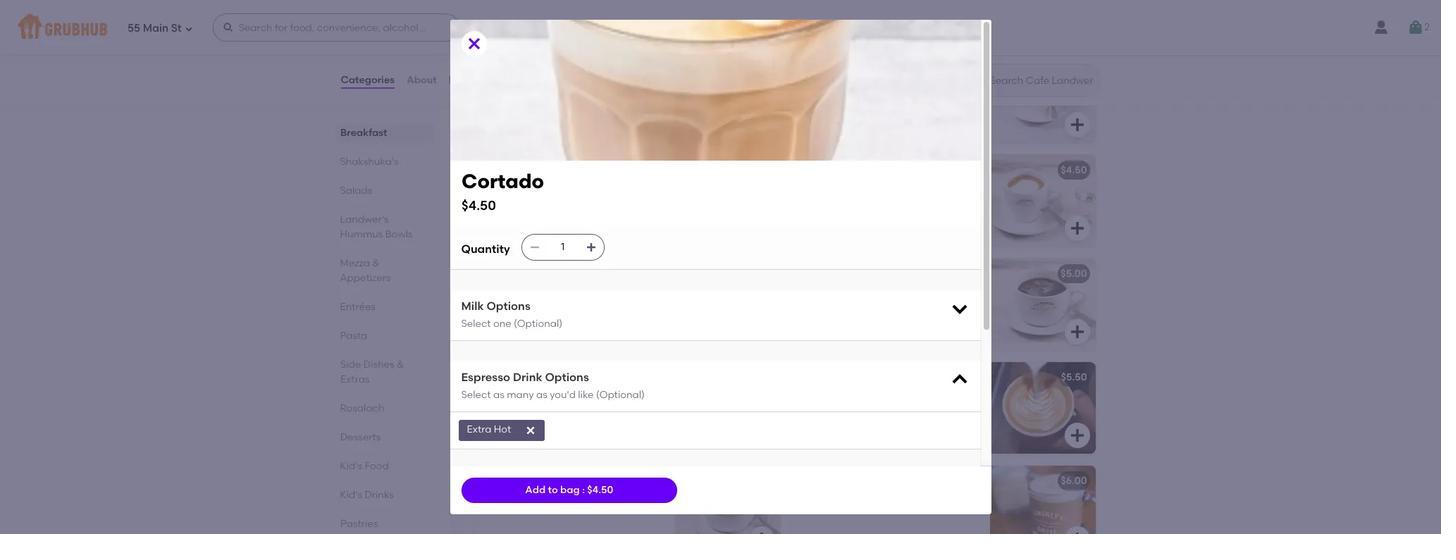 Task type: locate. For each thing, give the bounding box(es) containing it.
as left the you'd
[[536, 389, 548, 401]]

$4.50
[[1061, 164, 1087, 176], [461, 197, 496, 213], [587, 484, 613, 496]]

1 horizontal spatial as
[[536, 389, 548, 401]]

0 horizontal spatial $4.50
[[461, 197, 496, 213]]

$5.00
[[745, 268, 771, 280], [1061, 268, 1087, 280]]

espresso for double
[[800, 61, 842, 73]]

pasta tab
[[340, 328, 428, 343]]

rosalach
[[340, 402, 384, 414]]

as left many
[[493, 389, 505, 401]]

svg image inside 'main navigation' navigation
[[184, 24, 193, 33]]

(optional) right one
[[514, 318, 563, 330]]

double for macchiato double
[[854, 164, 889, 176]]

kid's for kid's drinks
[[340, 489, 362, 501]]

espresso up reviews
[[484, 61, 527, 73]]

Search Cafe Landwer search field
[[989, 74, 1096, 87]]

1 horizontal spatial (optional)
[[596, 389, 645, 401]]

1 americano from the left
[[484, 268, 538, 280]]

0 horizontal spatial americano
[[484, 268, 538, 280]]

0 vertical spatial $4.50
[[1061, 164, 1087, 176]]

2 macchiato from the left
[[800, 164, 852, 176]]

0 vertical spatial large
[[856, 268, 884, 280]]

1 $5.00 from the left
[[745, 268, 771, 280]]

large
[[856, 268, 884, 280], [546, 475, 575, 487]]

macchiato inside button
[[484, 164, 536, 176]]

0 horizontal spatial macchiato
[[484, 164, 536, 176]]

breakfast
[[340, 127, 387, 139]]

espresso drink options select as many as you'd like (optional)
[[461, 371, 645, 401]]

milk
[[461, 299, 484, 313]]

many
[[507, 389, 534, 401]]

select down milk
[[461, 318, 491, 330]]

double
[[845, 61, 879, 73], [854, 164, 889, 176]]

as
[[493, 389, 505, 401], [536, 389, 548, 401]]

espresso up many
[[461, 371, 510, 384]]

$6.00 button
[[791, 466, 1096, 534]]

2 select from the top
[[461, 389, 491, 401]]

(optional) inside espresso drink options select as many as you'd like (optional)
[[596, 389, 645, 401]]

macchiato
[[484, 164, 536, 176], [800, 164, 852, 176]]

0 horizontal spatial $5.00
[[745, 268, 771, 280]]

entrées
[[340, 301, 376, 313]]

1 select from the top
[[461, 318, 491, 330]]

0 vertical spatial cortado
[[461, 169, 544, 193]]

kid's left drinks at left bottom
[[340, 489, 362, 501]]

bowls
[[385, 228, 413, 240]]

main
[[143, 22, 169, 34]]

americano large image
[[990, 259, 1096, 350]]

landwer's hummus bowls
[[340, 214, 413, 240]]

0 vertical spatial options
[[487, 299, 531, 313]]

reviews button
[[448, 55, 489, 106]]

:
[[582, 484, 585, 496]]

macchiato for macchiato single
[[484, 164, 536, 176]]

1 vertical spatial options
[[545, 371, 589, 384]]

single
[[529, 61, 559, 73], [539, 164, 568, 176]]

cortado up many
[[484, 371, 525, 383]]

cappuccino large image
[[674, 466, 780, 534]]

0 vertical spatial kid's
[[340, 460, 362, 472]]

about
[[407, 74, 437, 86]]

1 macchiato from the left
[[484, 164, 536, 176]]

extra
[[467, 424, 492, 436]]

options up the you'd
[[545, 371, 589, 384]]

cortado inside button
[[484, 371, 525, 383]]

one
[[493, 318, 511, 330]]

pasta
[[340, 330, 367, 342]]

0 vertical spatial select
[[461, 318, 491, 330]]

to
[[548, 484, 558, 496]]

$5.50
[[1061, 371, 1087, 383]]

americano
[[484, 268, 538, 280], [800, 268, 853, 280]]

select inside milk options select one (optional)
[[461, 318, 491, 330]]

55
[[128, 22, 140, 34]]

cortado up quantity
[[461, 169, 544, 193]]

& up appetizers
[[372, 257, 380, 269]]

1 vertical spatial kid's
[[340, 489, 362, 501]]

categories button
[[340, 55, 396, 106]]

kid's inside tab
[[340, 460, 362, 472]]

double for espresso double
[[845, 61, 879, 73]]

svg image
[[1408, 19, 1425, 36], [222, 22, 234, 33], [753, 116, 770, 133], [753, 220, 770, 237], [529, 242, 540, 253], [950, 299, 969, 318], [1069, 324, 1086, 340], [950, 370, 969, 390], [1069, 427, 1086, 444], [753, 531, 770, 534]]

cortado image
[[674, 362, 780, 454]]

quantity
[[461, 243, 510, 256]]

single inside button
[[539, 164, 568, 176]]

options up one
[[487, 299, 531, 313]]

kid's
[[340, 460, 362, 472], [340, 489, 362, 501]]

kid's drinks
[[340, 489, 394, 501]]

0 vertical spatial &
[[372, 257, 380, 269]]

kid's left food
[[340, 460, 362, 472]]

cortado $4.50
[[461, 169, 544, 213]]

1 horizontal spatial &
[[396, 359, 404, 371]]

1 horizontal spatial $5.00
[[1061, 268, 1087, 280]]

1 horizontal spatial large
[[856, 268, 884, 280]]

&
[[372, 257, 380, 269], [396, 359, 404, 371]]

desserts tab
[[340, 430, 428, 445]]

kid's inside 'tab'
[[340, 489, 362, 501]]

1 vertical spatial (optional)
[[596, 389, 645, 401]]

0 horizontal spatial (optional)
[[514, 318, 563, 330]]

1 vertical spatial large
[[546, 475, 575, 487]]

options
[[487, 299, 531, 313], [545, 371, 589, 384]]

svg image
[[184, 24, 193, 33], [466, 35, 482, 52], [1069, 116, 1086, 133], [1069, 220, 1086, 237], [586, 242, 597, 253], [753, 324, 770, 340], [525, 425, 537, 436], [1069, 531, 1086, 534]]

2 kid's from the top
[[340, 489, 362, 501]]

1 kid's from the top
[[340, 460, 362, 472]]

0 vertical spatial (optional)
[[514, 318, 563, 330]]

svg image inside 2 button
[[1408, 19, 1425, 36]]

extra hot
[[467, 424, 511, 436]]

1 vertical spatial $4.50
[[461, 197, 496, 213]]

espresso inside espresso drink options select as many as you'd like (optional)
[[461, 371, 510, 384]]

cortado for cortado $4.50
[[461, 169, 544, 193]]

2 americano from the left
[[800, 268, 853, 280]]

1 vertical spatial select
[[461, 389, 491, 401]]

side
[[340, 359, 361, 371]]

(optional) inside milk options select one (optional)
[[514, 318, 563, 330]]

1 horizontal spatial options
[[545, 371, 589, 384]]

0 vertical spatial double
[[845, 61, 879, 73]]

coffee, etc
[[473, 18, 555, 36]]

espresso for single
[[484, 61, 527, 73]]

large inside button
[[546, 475, 575, 487]]

2 vertical spatial $4.50
[[587, 484, 613, 496]]

1 horizontal spatial americano
[[800, 268, 853, 280]]

0 horizontal spatial options
[[487, 299, 531, 313]]

st
[[171, 22, 182, 34]]

kid's food
[[340, 460, 389, 472]]

shakshuka's
[[340, 156, 399, 168]]

extras
[[340, 374, 369, 386]]

cortado
[[461, 169, 544, 193], [484, 371, 525, 383]]

macchiato double
[[800, 164, 889, 176]]

shakshuka's tab
[[340, 154, 428, 169]]

0 horizontal spatial as
[[493, 389, 505, 401]]

& inside side dishes & extras
[[396, 359, 404, 371]]

$5.50 button
[[791, 362, 1096, 454]]

side dishes & extras
[[340, 359, 404, 386]]

0 horizontal spatial large
[[546, 475, 575, 487]]

1 vertical spatial double
[[854, 164, 889, 176]]

mezza
[[340, 257, 370, 269]]

& right dishes on the left bottom
[[396, 359, 404, 371]]

1 vertical spatial single
[[539, 164, 568, 176]]

2 $5.00 from the left
[[1061, 268, 1087, 280]]

espresso right $3.50 in the top right of the page
[[800, 61, 842, 73]]

0 horizontal spatial &
[[372, 257, 380, 269]]

(optional)
[[514, 318, 563, 330], [596, 389, 645, 401]]

espresso
[[484, 61, 527, 73], [800, 61, 842, 73], [461, 371, 510, 384]]

about button
[[406, 55, 437, 106]]

americano for americano large
[[800, 268, 853, 280]]

2 as from the left
[[536, 389, 548, 401]]

1 vertical spatial cortado
[[484, 371, 525, 383]]

drink
[[513, 371, 542, 384]]

1 vertical spatial &
[[396, 359, 404, 371]]

select up extra
[[461, 389, 491, 401]]

americano large
[[800, 268, 884, 280]]

0 vertical spatial single
[[529, 61, 559, 73]]

espresso single image
[[674, 51, 780, 143]]

(optional) right the like
[[596, 389, 645, 401]]

select
[[461, 318, 491, 330], [461, 389, 491, 401]]

1 horizontal spatial macchiato
[[800, 164, 852, 176]]



Task type: describe. For each thing, give the bounding box(es) containing it.
macchiato single
[[484, 164, 568, 176]]

1 as from the left
[[493, 389, 505, 401]]

Input item quantity number field
[[547, 235, 578, 260]]

cappuccino large
[[484, 475, 575, 487]]

add to bag : $4.50
[[525, 484, 613, 496]]

$4.00
[[1061, 61, 1087, 73]]

1 horizontal spatial $4.50
[[587, 484, 613, 496]]

55 main st
[[128, 22, 182, 34]]

appetizers
[[340, 272, 391, 284]]

salads tab
[[340, 183, 428, 198]]

mezza & appetizers
[[340, 257, 391, 284]]

large for cappuccino large
[[546, 475, 575, 487]]

single for espresso single
[[529, 61, 559, 73]]

$6.00
[[1061, 475, 1087, 487]]

large for americano large
[[856, 268, 884, 280]]

like
[[578, 389, 594, 401]]

cappuccino large button
[[475, 466, 780, 534]]

select inside espresso drink options select as many as you'd like (optional)
[[461, 389, 491, 401]]

espresso double image
[[990, 51, 1096, 143]]

coffee,
[[473, 18, 527, 36]]

cappuccino
[[484, 475, 544, 487]]

2 button
[[1408, 15, 1430, 40]]

add
[[525, 484, 546, 496]]

landwer's hummus bowls tab
[[340, 212, 428, 242]]

food
[[365, 460, 389, 472]]

macchiato single image
[[674, 155, 780, 247]]

breakfast tab
[[340, 125, 428, 140]]

macchiato double image
[[990, 155, 1096, 247]]

hot
[[494, 424, 511, 436]]

dishes
[[363, 359, 394, 371]]

kid's for kid's food
[[340, 460, 362, 472]]

main navigation navigation
[[0, 0, 1441, 55]]

salads
[[340, 185, 372, 197]]

$5.00 for americano
[[745, 268, 771, 280]]

entrées tab
[[340, 300, 428, 314]]

bag
[[560, 484, 580, 496]]

$5.00 for americano large
[[1061, 268, 1087, 280]]

$3.50
[[746, 61, 771, 73]]

cortado button
[[475, 362, 780, 454]]

etc
[[531, 18, 555, 36]]

milk options select one (optional)
[[461, 299, 563, 330]]

landwer's
[[340, 214, 389, 226]]

pastries tab
[[340, 517, 428, 531]]

search icon image
[[967, 72, 984, 89]]

$4.50 inside cortado $4.50
[[461, 197, 496, 213]]

kid's drinks tab
[[340, 488, 428, 503]]

rosalach tab
[[340, 401, 428, 416]]

kid's food tab
[[340, 459, 428, 474]]

2
[[1425, 21, 1430, 33]]

pastries
[[340, 518, 378, 530]]

americano image
[[674, 259, 780, 350]]

macchiato for macchiato double
[[800, 164, 852, 176]]

drinks
[[365, 489, 394, 501]]

side dishes & extras tab
[[340, 357, 428, 387]]

espresso for drink
[[461, 371, 510, 384]]

categories
[[341, 74, 395, 86]]

2 horizontal spatial $4.50
[[1061, 164, 1087, 176]]

latte image
[[990, 466, 1096, 534]]

cappuccino image
[[990, 362, 1096, 454]]

you'd
[[550, 389, 576, 401]]

options inside milk options select one (optional)
[[487, 299, 531, 313]]

desserts
[[340, 431, 381, 443]]

espresso single
[[484, 61, 559, 73]]

espresso double
[[800, 61, 879, 73]]

cortado for cortado
[[484, 371, 525, 383]]

hummus
[[340, 228, 383, 240]]

reviews
[[449, 74, 488, 86]]

macchiato single button
[[475, 155, 780, 247]]

mezza & appetizers tab
[[340, 256, 428, 285]]

options inside espresso drink options select as many as you'd like (optional)
[[545, 371, 589, 384]]

single for macchiato single
[[539, 164, 568, 176]]

americano for americano
[[484, 268, 538, 280]]

& inside mezza & appetizers
[[372, 257, 380, 269]]



Task type: vqa. For each thing, say whether or not it's contained in the screenshot.
Enter an address search field
no



